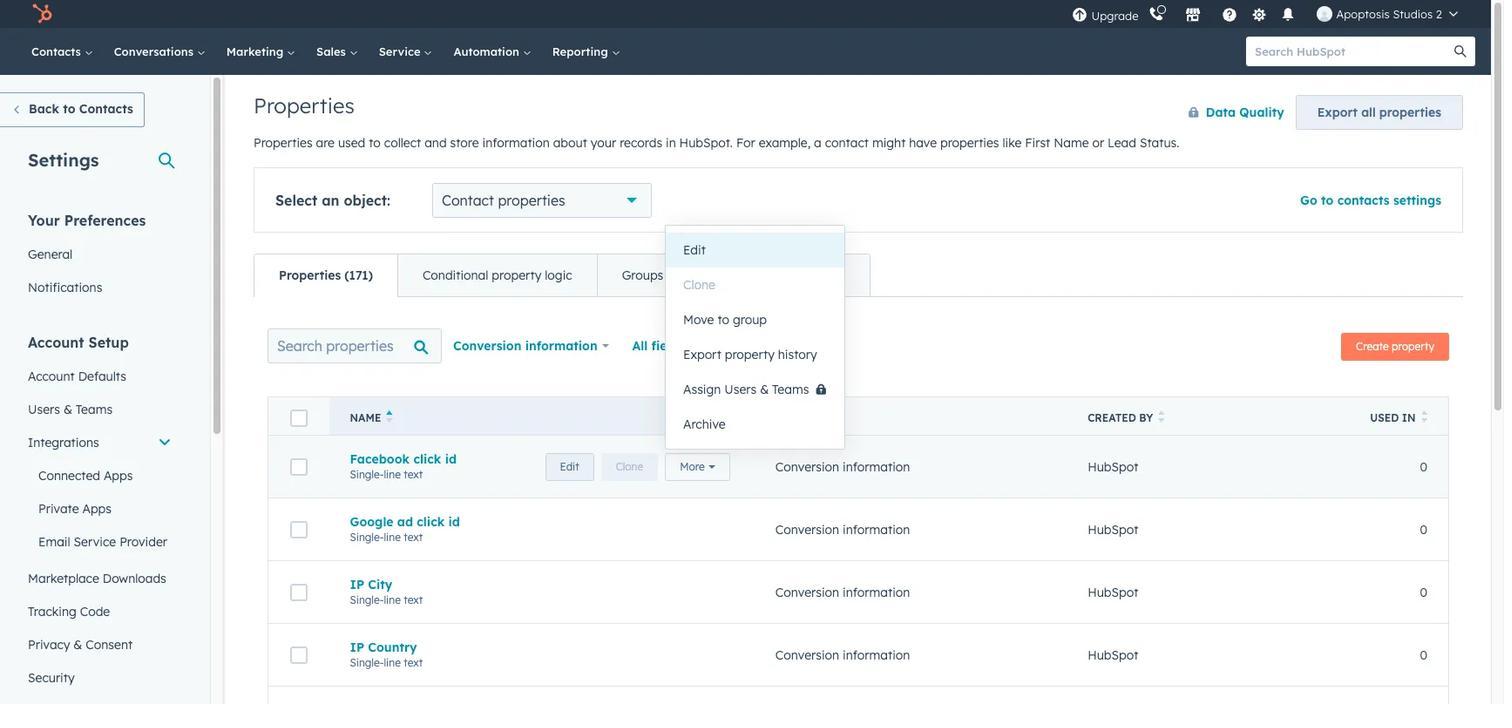 Task type: locate. For each thing, give the bounding box(es) containing it.
2
[[1436, 7, 1442, 21]]

tracking code
[[28, 604, 110, 620]]

name left or
[[1054, 135, 1089, 151]]

text down facebook click id 'button'
[[404, 468, 423, 481]]

1 horizontal spatial properties
[[940, 135, 999, 151]]

account up account defaults
[[28, 334, 84, 351]]

users inside account setup element
[[28, 402, 60, 417]]

1 vertical spatial users
[[28, 402, 60, 417]]

0 vertical spatial name
[[1054, 135, 1089, 151]]

4 text from the top
[[404, 656, 423, 669]]

0 vertical spatial ip
[[350, 577, 364, 592]]

2 ip from the top
[[350, 639, 364, 655]]

text up "country"
[[404, 593, 423, 606]]

id right ad
[[448, 514, 460, 529]]

4 line from the top
[[384, 656, 401, 669]]

0 horizontal spatial press to sort. element
[[1159, 410, 1165, 425]]

clone button
[[666, 268, 845, 302], [601, 453, 658, 481]]

properties left like at top right
[[940, 135, 999, 151]]

single- down the facebook
[[350, 468, 384, 481]]

1 vertical spatial apps
[[82, 501, 112, 517]]

upgrade
[[1092, 8, 1139, 22]]

conversion information button
[[442, 329, 621, 363]]

2 horizontal spatial &
[[760, 382, 769, 397]]

go to contacts settings button
[[1300, 193, 1442, 208]]

2 single- from the top
[[350, 530, 384, 543]]

clone left more
[[616, 460, 643, 473]]

properties right "all" at top
[[1379, 105, 1442, 120]]

hubspot
[[1088, 459, 1139, 475], [1088, 522, 1139, 537], [1088, 584, 1139, 600], [1088, 647, 1139, 663]]

1 press to sort. element from the left
[[1159, 410, 1165, 425]]

conditional
[[423, 268, 488, 283]]

apps down integrations button
[[104, 468, 133, 484]]

data quality button
[[1170, 95, 1285, 130]]

4 single- from the top
[[350, 656, 384, 669]]

1 vertical spatial click
[[417, 514, 445, 529]]

1 horizontal spatial teams
[[772, 382, 809, 397]]

1 horizontal spatial clone button
[[666, 268, 845, 302]]

ip country button
[[350, 639, 734, 655]]

2 text from the top
[[404, 530, 423, 543]]

integrations
[[28, 435, 99, 451]]

conversion
[[453, 338, 522, 354], [776, 459, 839, 475], [776, 522, 839, 537], [776, 584, 839, 600], [776, 647, 839, 663]]

0 vertical spatial properties
[[1379, 105, 1442, 120]]

city
[[368, 577, 392, 592]]

2 account from the top
[[28, 369, 75, 384]]

press to sort. element right in
[[1421, 410, 1428, 425]]

ip city button
[[350, 577, 734, 592]]

ip inside 'ip country single-line text'
[[350, 639, 364, 655]]

reporting
[[552, 44, 611, 58]]

0 for ip city
[[1420, 584, 1428, 600]]

object:
[[344, 192, 391, 209]]

0 horizontal spatial clone button
[[601, 453, 658, 481]]

to inside back to contacts link
[[63, 101, 75, 117]]

1 vertical spatial teams
[[76, 402, 113, 417]]

0 vertical spatial &
[[760, 382, 769, 397]]

lead
[[1108, 135, 1136, 151]]

0 horizontal spatial users
[[28, 402, 60, 417]]

0 horizontal spatial name
[[350, 411, 381, 424]]

1 horizontal spatial edit
[[683, 242, 706, 258]]

text down "country"
[[404, 656, 423, 669]]

3 hubspot from the top
[[1088, 584, 1139, 600]]

0 horizontal spatial property
[[492, 268, 542, 283]]

conversion for ip city
[[776, 584, 839, 600]]

line down ad
[[384, 530, 401, 543]]

click inside facebook click id single-line text
[[413, 451, 441, 467]]

properties left the are
[[254, 135, 313, 151]]

calling icon image
[[1149, 7, 1165, 23]]

1 vertical spatial clone
[[616, 460, 643, 473]]

like
[[1003, 135, 1022, 151]]

2 hubspot from the top
[[1088, 522, 1139, 537]]

single- down the city
[[350, 593, 384, 606]]

notifications
[[28, 280, 102, 295]]

& inside button
[[760, 382, 769, 397]]

export property history button
[[666, 337, 845, 372]]

line down "country"
[[384, 656, 401, 669]]

to inside move to group 'button'
[[718, 312, 730, 328]]

clone button left more
[[601, 453, 658, 481]]

tab list containing properties (171)
[[254, 254, 870, 297]]

0 vertical spatial export
[[1318, 105, 1358, 120]]

single- down google on the bottom of the page
[[350, 530, 384, 543]]

press to sort. element inside created by button
[[1159, 410, 1165, 425]]

to right used
[[369, 135, 381, 151]]

assign
[[683, 382, 721, 397]]

facebook click id single-line text
[[350, 451, 457, 481]]

property right the create
[[1392, 340, 1435, 353]]

0 for google ad click id
[[1420, 522, 1428, 537]]

properties left (0)
[[767, 268, 825, 283]]

a
[[814, 135, 822, 151]]

account up users & teams
[[28, 369, 75, 384]]

0 for ip country
[[1420, 647, 1428, 663]]

0 vertical spatial users
[[724, 382, 757, 397]]

ip for ip country
[[350, 639, 364, 655]]

export up assign
[[683, 347, 721, 363]]

hubspot image
[[31, 3, 52, 24]]

all for all users
[[750, 339, 766, 355]]

in
[[1402, 411, 1416, 424]]

consent
[[86, 637, 133, 653]]

0 horizontal spatial clone
[[616, 460, 643, 473]]

export for export property history
[[683, 347, 721, 363]]

export inside export all properties button
[[1318, 105, 1358, 120]]

might
[[872, 135, 906, 151]]

1 vertical spatial edit button
[[545, 453, 594, 481]]

account for account defaults
[[28, 369, 75, 384]]

0 horizontal spatial service
[[74, 534, 116, 550]]

1 vertical spatial properties
[[940, 135, 999, 151]]

contacts right the back
[[79, 101, 133, 117]]

0 vertical spatial id
[[445, 451, 457, 467]]

have
[[909, 135, 937, 151]]

text inside 'ip country single-line text'
[[404, 656, 423, 669]]

press to sort. image right by
[[1159, 410, 1165, 423]]

2 horizontal spatial properties
[[1379, 105, 1442, 120]]

4 hubspot from the top
[[1088, 647, 1139, 663]]

0 vertical spatial click
[[413, 451, 441, 467]]

press to sort. element
[[1159, 410, 1165, 425], [1421, 410, 1428, 425]]

single- down "country"
[[350, 656, 384, 669]]

export
[[1318, 105, 1358, 120], [683, 347, 721, 363]]

service right sales link
[[379, 44, 424, 58]]

3 single- from the top
[[350, 593, 384, 606]]

edit for edit button for move to group 'button'
[[683, 242, 706, 258]]

Search HubSpot search field
[[1246, 37, 1460, 66]]

apps up email service provider link
[[82, 501, 112, 517]]

& for consent
[[73, 637, 82, 653]]

single-
[[350, 468, 384, 481], [350, 530, 384, 543], [350, 593, 384, 606], [350, 656, 384, 669]]

and
[[425, 135, 447, 151]]

properties (171) link
[[254, 254, 397, 296]]

1 horizontal spatial edit button
[[666, 233, 845, 268]]

users down export property history
[[724, 382, 757, 397]]

1 single- from the top
[[350, 468, 384, 481]]

3 text from the top
[[404, 593, 423, 606]]

menu containing apoptosis studios 2
[[1071, 0, 1470, 28]]

1 press to sort. image from the left
[[1159, 410, 1165, 423]]

press to sort. element right by
[[1159, 410, 1165, 425]]

press to sort. image inside created by button
[[1159, 410, 1165, 423]]

2 0 from the top
[[1420, 522, 1428, 537]]

press to sort. image for created by
[[1159, 410, 1165, 423]]

properties (171)
[[279, 268, 373, 283]]

press to sort. image inside used in button
[[1421, 410, 1428, 423]]

go to contacts settings
[[1300, 193, 1442, 208]]

to right the back
[[63, 101, 75, 117]]

&
[[760, 382, 769, 397], [64, 402, 72, 417], [73, 637, 82, 653]]

tab panel
[[254, 296, 1463, 704]]

2 line from the top
[[384, 530, 401, 543]]

service
[[379, 44, 424, 58], [74, 534, 116, 550]]

0 horizontal spatial teams
[[76, 402, 113, 417]]

0 vertical spatial clone button
[[666, 268, 845, 302]]

all field types button
[[621, 329, 739, 363]]

to for back to contacts
[[63, 101, 75, 117]]

properties left (171)
[[279, 268, 341, 283]]

0 vertical spatial edit
[[683, 242, 706, 258]]

properties for properties
[[254, 92, 355, 119]]

archived properties (0)
[[713, 268, 845, 283]]

used in
[[1370, 411, 1416, 424]]

clone up move
[[683, 277, 715, 293]]

1 horizontal spatial &
[[73, 637, 82, 653]]

edit button for more popup button
[[545, 453, 594, 481]]

2 press to sort. image from the left
[[1421, 410, 1428, 423]]

users & teams link
[[17, 393, 182, 426]]

apps inside "link"
[[104, 468, 133, 484]]

all down move to group 'button'
[[750, 339, 766, 355]]

1 horizontal spatial users
[[724, 382, 757, 397]]

conversations
[[114, 44, 197, 58]]

& right 'privacy'
[[73, 637, 82, 653]]

line inside 'ip country single-line text'
[[384, 656, 401, 669]]

press to sort. image for used in
[[1421, 410, 1428, 423]]

edit up move
[[683, 242, 706, 258]]

teams inside button
[[772, 382, 809, 397]]

property inside tab list
[[492, 268, 542, 283]]

0 vertical spatial account
[[28, 334, 84, 351]]

press to sort. element for used in
[[1421, 410, 1428, 425]]

ip left "country"
[[350, 639, 364, 655]]

1 vertical spatial name
[[350, 411, 381, 424]]

users inside button
[[724, 382, 757, 397]]

ascending sort. press to sort descending. image
[[386, 410, 393, 423]]

service inside account setup element
[[74, 534, 116, 550]]

all left field
[[632, 338, 648, 354]]

move
[[683, 312, 714, 328]]

0 horizontal spatial properties
[[498, 192, 565, 209]]

click right the facebook
[[413, 451, 441, 467]]

line down the facebook
[[384, 468, 401, 481]]

0 vertical spatial apps
[[104, 468, 133, 484]]

marketplace
[[28, 571, 99, 587]]

Search search field
[[268, 329, 442, 363]]

email service provider
[[38, 534, 167, 550]]

3 0 from the top
[[1420, 584, 1428, 600]]

groups
[[622, 268, 664, 283]]

account defaults
[[28, 369, 126, 384]]

1 vertical spatial clone button
[[601, 453, 658, 481]]

code
[[80, 604, 110, 620]]

1 vertical spatial &
[[64, 402, 72, 417]]

properties are used to collect and store information about your records in hubspot. for example, a contact might have properties like first name or lead status.
[[254, 135, 1180, 151]]

1 line from the top
[[384, 468, 401, 481]]

name left "ascending sort. press to sort descending." element
[[350, 411, 381, 424]]

click right ad
[[417, 514, 445, 529]]

edit button for move to group 'button'
[[666, 233, 845, 268]]

tara schultz image
[[1317, 6, 1333, 22]]

& down export property history button
[[760, 382, 769, 397]]

marketplace downloads
[[28, 571, 166, 587]]

to right move
[[718, 312, 730, 328]]

all inside all users popup button
[[750, 339, 766, 355]]

select an object:
[[275, 192, 391, 209]]

your preferences element
[[17, 211, 182, 304]]

created by
[[1088, 411, 1153, 424]]

ip left the city
[[350, 577, 364, 592]]

clone for clone button related to move to group 'button'
[[683, 277, 715, 293]]

3 line from the top
[[384, 593, 401, 606]]

conversion information
[[453, 338, 598, 354], [776, 459, 910, 475], [776, 522, 910, 537], [776, 584, 910, 600], [776, 647, 910, 663]]

marketplace downloads link
[[17, 562, 182, 595]]

back
[[29, 101, 59, 117]]

property left logic
[[492, 268, 542, 283]]

1 horizontal spatial press to sort. element
[[1421, 410, 1428, 425]]

users up integrations
[[28, 402, 60, 417]]

1 vertical spatial edit
[[560, 460, 579, 473]]

security
[[28, 670, 75, 686]]

properties right the contact
[[498, 192, 565, 209]]

to right go
[[1321, 193, 1334, 208]]

connected apps
[[38, 468, 133, 484]]

menu
[[1071, 0, 1470, 28]]

0 vertical spatial edit button
[[666, 233, 845, 268]]

tab panel containing conversion information
[[254, 296, 1463, 704]]

text down ad
[[404, 530, 423, 543]]

1 vertical spatial service
[[74, 534, 116, 550]]

1 hubspot from the top
[[1088, 459, 1139, 475]]

edit button down name button
[[545, 453, 594, 481]]

0 horizontal spatial &
[[64, 402, 72, 417]]

properties up the are
[[254, 92, 355, 119]]

1 vertical spatial id
[[448, 514, 460, 529]]

property down group
[[725, 347, 775, 363]]

conversion information inside conversion information popup button
[[453, 338, 598, 354]]

1 text from the top
[[404, 468, 423, 481]]

studios
[[1393, 7, 1433, 21]]

properties for properties (171)
[[279, 268, 341, 283]]

edit down name button
[[560, 460, 579, 473]]

all
[[632, 338, 648, 354], [750, 339, 766, 355]]

1 horizontal spatial clone
[[683, 277, 715, 293]]

export inside export property history button
[[683, 347, 721, 363]]

teams down history
[[772, 382, 809, 397]]

2 vertical spatial &
[[73, 637, 82, 653]]

conversion for ip country
[[776, 647, 839, 663]]

& up integrations
[[64, 402, 72, 417]]

users
[[724, 382, 757, 397], [28, 402, 60, 417]]

properties for properties are used to collect and store information about your records in hubspot. for example, a contact might have properties like first name or lead status.
[[254, 135, 313, 151]]

line inside facebook click id single-line text
[[384, 468, 401, 481]]

notifications image
[[1281, 8, 1296, 24]]

ip inside ip city single-line text
[[350, 577, 364, 592]]

press to sort. element inside used in button
[[1421, 410, 1428, 425]]

0 vertical spatial clone
[[683, 277, 715, 293]]

contacts down the hubspot "link"
[[31, 44, 84, 58]]

conditional property logic link
[[397, 254, 597, 296]]

2 horizontal spatial property
[[1392, 340, 1435, 353]]

press to sort. image
[[1159, 410, 1165, 423], [1421, 410, 1428, 423]]

1 horizontal spatial press to sort. image
[[1421, 410, 1428, 423]]

properties inside popup button
[[498, 192, 565, 209]]

privacy
[[28, 637, 70, 653]]

2 press to sort. element from the left
[[1421, 410, 1428, 425]]

1 vertical spatial export
[[683, 347, 721, 363]]

records
[[620, 135, 662, 151]]

1 horizontal spatial export
[[1318, 105, 1358, 120]]

name inside button
[[350, 411, 381, 424]]

marketplaces image
[[1186, 8, 1201, 24]]

0 horizontal spatial all
[[632, 338, 648, 354]]

1 horizontal spatial all
[[750, 339, 766, 355]]

notifications button
[[1274, 0, 1303, 28]]

more
[[680, 460, 705, 473]]

0 vertical spatial service
[[379, 44, 424, 58]]

export left "all" at top
[[1318, 105, 1358, 120]]

line down the city
[[384, 593, 401, 606]]

google ad click id single-line text
[[350, 514, 460, 543]]

& for teams
[[64, 402, 72, 417]]

1 ip from the top
[[350, 577, 364, 592]]

teams
[[772, 382, 809, 397], [76, 402, 113, 417]]

edit button up move to group 'button'
[[666, 233, 845, 268]]

about
[[553, 135, 587, 151]]

service down private apps link
[[74, 534, 116, 550]]

1 vertical spatial account
[[28, 369, 75, 384]]

apoptosis studios 2
[[1336, 7, 1442, 21]]

conversion inside popup button
[[453, 338, 522, 354]]

click inside google ad click id single-line text
[[417, 514, 445, 529]]

apps for connected apps
[[104, 468, 133, 484]]

properties
[[254, 92, 355, 119], [254, 135, 313, 151], [279, 268, 341, 283], [767, 268, 825, 283]]

0 horizontal spatial press to sort. image
[[1159, 410, 1165, 423]]

account
[[28, 334, 84, 351], [28, 369, 75, 384]]

connected
[[38, 468, 100, 484]]

1 account from the top
[[28, 334, 84, 351]]

clone button up group
[[666, 268, 845, 302]]

tab list
[[254, 254, 870, 297]]

text inside google ad click id single-line text
[[404, 530, 423, 543]]

archive
[[683, 417, 726, 432]]

general
[[28, 247, 73, 262]]

id
[[445, 451, 457, 467], [448, 514, 460, 529]]

4 0 from the top
[[1420, 647, 1428, 663]]

1 vertical spatial ip
[[350, 639, 364, 655]]

id right the facebook
[[445, 451, 457, 467]]

press to sort. image right in
[[1421, 410, 1428, 423]]

1 horizontal spatial property
[[725, 347, 775, 363]]

teams down account defaults link
[[76, 402, 113, 417]]

all inside all field types popup button
[[632, 338, 648, 354]]

2 vertical spatial properties
[[498, 192, 565, 209]]

downloads
[[103, 571, 166, 587]]

0 horizontal spatial edit button
[[545, 453, 594, 481]]

contacts
[[31, 44, 84, 58], [79, 101, 133, 117]]

move to group button
[[666, 302, 845, 337]]

create property button
[[1341, 333, 1449, 361]]

text inside ip city single-line text
[[404, 593, 423, 606]]

0 horizontal spatial edit
[[560, 460, 579, 473]]

0 vertical spatial teams
[[772, 382, 809, 397]]

email
[[38, 534, 70, 550]]

0 horizontal spatial export
[[683, 347, 721, 363]]



Task type: describe. For each thing, give the bounding box(es) containing it.
all users
[[750, 339, 801, 355]]

create property
[[1356, 340, 1435, 353]]

search image
[[1455, 45, 1467, 58]]

defaults
[[78, 369, 126, 384]]

hubspot for google ad click id
[[1088, 522, 1139, 537]]

contact
[[825, 135, 869, 151]]

automation
[[454, 44, 523, 58]]

single- inside facebook click id single-line text
[[350, 468, 384, 481]]

collect
[[384, 135, 421, 151]]

(0)
[[829, 268, 845, 283]]

reporting link
[[542, 28, 631, 75]]

text inside facebook click id single-line text
[[404, 468, 423, 481]]

archive button
[[666, 407, 845, 442]]

conversion for google ad click id
[[776, 522, 839, 537]]

marketing
[[226, 44, 287, 58]]

back to contacts
[[29, 101, 133, 117]]

properties inside button
[[1379, 105, 1442, 120]]

assign users & teams button
[[666, 372, 845, 407]]

used
[[338, 135, 365, 151]]

hubspot for ip country
[[1088, 647, 1139, 663]]

select
[[275, 192, 317, 209]]

account setup element
[[17, 333, 182, 695]]

contacts link
[[21, 28, 103, 75]]

ascending sort. press to sort descending. element
[[386, 410, 393, 425]]

first
[[1025, 135, 1050, 151]]

ip city single-line text
[[350, 577, 423, 606]]

setup
[[88, 334, 129, 351]]

are
[[316, 135, 335, 151]]

by
[[1139, 411, 1153, 424]]

or
[[1092, 135, 1104, 151]]

conversion information for google ad click id
[[776, 522, 910, 537]]

conversion information for ip city
[[776, 584, 910, 600]]

move to group
[[683, 312, 767, 328]]

data quality
[[1206, 105, 1285, 120]]

id inside facebook click id single-line text
[[445, 451, 457, 467]]

help button
[[1215, 0, 1245, 28]]

1 0 from the top
[[1420, 459, 1428, 475]]

quality
[[1240, 105, 1285, 120]]

private apps
[[38, 501, 112, 517]]

information inside popup button
[[525, 338, 598, 354]]

sales
[[316, 44, 349, 58]]

to for go to contacts settings
[[1321, 193, 1334, 208]]

more button
[[665, 453, 730, 481]]

your
[[28, 212, 60, 229]]

group
[[733, 312, 767, 328]]

apoptosis
[[1336, 7, 1390, 21]]

history
[[778, 347, 817, 363]]

account for account setup
[[28, 334, 84, 351]]

all field types
[[632, 338, 715, 354]]

private
[[38, 501, 79, 517]]

contact properties
[[442, 192, 565, 209]]

status.
[[1140, 135, 1180, 151]]

export property history
[[683, 347, 817, 363]]

teams inside account setup element
[[76, 402, 113, 417]]

export all properties button
[[1296, 95, 1463, 130]]

google
[[350, 514, 393, 529]]

marketplaces button
[[1175, 0, 1212, 28]]

types
[[682, 338, 715, 354]]

privacy & consent link
[[17, 628, 182, 661]]

data
[[1206, 105, 1236, 120]]

single- inside 'ip country single-line text'
[[350, 656, 384, 669]]

all users button
[[739, 329, 825, 365]]

go
[[1300, 193, 1318, 208]]

calling icon button
[[1142, 3, 1172, 25]]

1 vertical spatial contacts
[[79, 101, 133, 117]]

facebook click id button
[[350, 451, 531, 467]]

clone button for more popup button
[[601, 453, 658, 481]]

an
[[322, 192, 340, 209]]

create
[[1356, 340, 1389, 353]]

export for export all properties
[[1318, 105, 1358, 120]]

facebook
[[350, 451, 410, 467]]

settings link
[[1248, 5, 1270, 23]]

logic
[[545, 268, 572, 283]]

all for all field types
[[632, 338, 648, 354]]

general link
[[17, 238, 182, 271]]

apps for private apps
[[82, 501, 112, 517]]

property for conditional
[[492, 268, 542, 283]]

security link
[[17, 661, 182, 695]]

0 vertical spatial contacts
[[31, 44, 84, 58]]

conditional property logic
[[423, 268, 572, 283]]

archived properties (0) link
[[688, 254, 869, 296]]

property for export
[[725, 347, 775, 363]]

hubspot for ip city
[[1088, 584, 1139, 600]]

to for move to group
[[718, 312, 730, 328]]

ad
[[397, 514, 413, 529]]

in
[[666, 135, 676, 151]]

country
[[368, 639, 417, 655]]

privacy & consent
[[28, 637, 133, 653]]

private apps link
[[17, 492, 182, 526]]

clone button for move to group 'button'
[[666, 268, 845, 302]]

line inside ip city single-line text
[[384, 593, 401, 606]]

ip for ip city
[[350, 577, 364, 592]]

connected apps link
[[17, 459, 182, 492]]

settings image
[[1251, 7, 1267, 23]]

line inside google ad click id single-line text
[[384, 530, 401, 543]]

field
[[651, 338, 678, 354]]

users & teams
[[28, 402, 113, 417]]

settings
[[28, 149, 99, 171]]

account defaults link
[[17, 360, 182, 393]]

ip country single-line text
[[350, 639, 423, 669]]

clone for more popup button clone button
[[616, 460, 643, 473]]

id inside google ad click id single-line text
[[448, 514, 460, 529]]

sales link
[[306, 28, 368, 75]]

single- inside ip city single-line text
[[350, 593, 384, 606]]

contact
[[442, 192, 494, 209]]

marketing link
[[216, 28, 306, 75]]

upgrade image
[[1072, 7, 1088, 23]]

property for create
[[1392, 340, 1435, 353]]

press to sort. element for created by
[[1159, 410, 1165, 425]]

google ad click id button
[[350, 514, 734, 529]]

example,
[[759, 135, 811, 151]]

conversion information for ip country
[[776, 647, 910, 663]]

back to contacts link
[[0, 92, 145, 127]]

email service provider link
[[17, 526, 182, 559]]

help image
[[1222, 8, 1238, 24]]

conversations link
[[103, 28, 216, 75]]

edit for edit button related to more popup button
[[560, 460, 579, 473]]

1 horizontal spatial service
[[379, 44, 424, 58]]

single- inside google ad click id single-line text
[[350, 530, 384, 543]]

1 horizontal spatial name
[[1054, 135, 1089, 151]]

account setup
[[28, 334, 129, 351]]



Task type: vqa. For each thing, say whether or not it's contained in the screenshot.
Add button to the bottom
no



